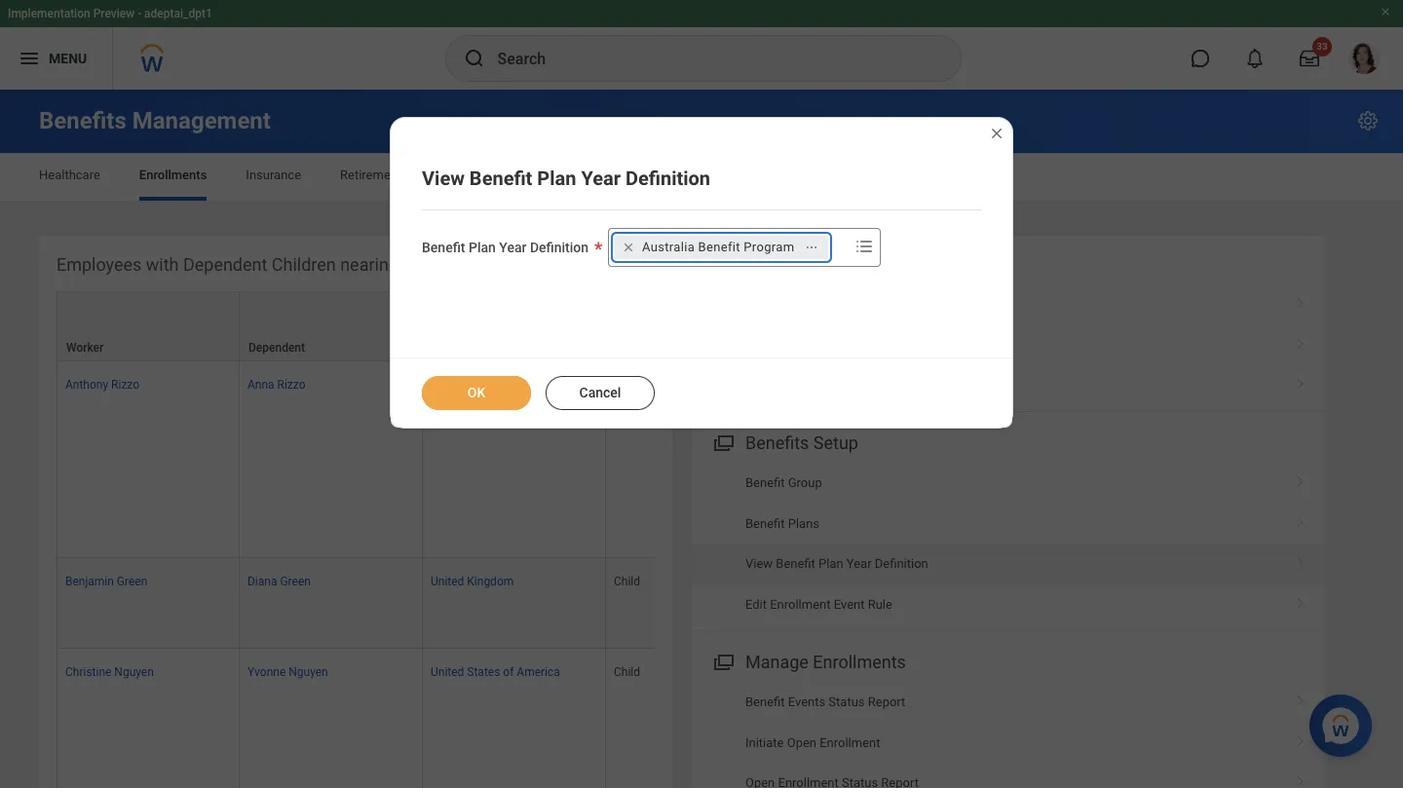 Task type: locate. For each thing, give the bounding box(es) containing it.
0 vertical spatial united states of america link
[[431, 374, 560, 392]]

child element
[[614, 374, 640, 392], [614, 571, 640, 589], [614, 662, 640, 680]]

1 vertical spatial view
[[746, 557, 773, 571]]

chevron right image
[[1289, 291, 1314, 310], [1289, 331, 1314, 350], [1289, 469, 1314, 489], [1289, 729, 1314, 748]]

affordable
[[488, 168, 547, 182]]

united left 'kingdom'
[[431, 575, 464, 589]]

kingdom
[[467, 575, 514, 589]]

1 vertical spatial -
[[522, 341, 526, 355]]

- inside banner
[[138, 7, 141, 20]]

0 vertical spatial benefits
[[39, 107, 126, 135]]

management
[[132, 107, 271, 135]]

1 states from the top
[[467, 378, 500, 392]]

benefits down the related actions image
[[746, 254, 809, 275]]

green for benjamin green
[[117, 575, 148, 589]]

2 row from the top
[[57, 362, 1404, 558]]

1 vertical spatial child
[[614, 575, 640, 589]]

of down 'kingdom'
[[503, 666, 514, 680]]

- right preview
[[138, 7, 141, 20]]

1 horizontal spatial nguyen
[[289, 666, 328, 680]]

1 vertical spatial benefits
[[746, 254, 809, 275]]

rizzo right 'anna'
[[277, 378, 306, 392]]

implementation preview -   adeptai_dpt1 banner
[[0, 0, 1404, 90]]

0 vertical spatial united states of america
[[431, 378, 560, 392]]

diana green
[[248, 575, 311, 589]]

children
[[272, 254, 336, 275]]

0 horizontal spatial -
[[138, 7, 141, 20]]

inbox large image
[[1300, 49, 1320, 68]]

close view compensation review calculation table image
[[989, 126, 1005, 141]]

x small image
[[619, 238, 639, 257]]

2 vertical spatial benefits
[[746, 433, 809, 454]]

united states of america down 'kingdom'
[[431, 666, 560, 680]]

age
[[484, 254, 513, 275]]

chevron right image inside initiate open enrollment link
[[1289, 729, 1314, 748]]

initiate open enrollment link
[[692, 723, 1326, 763]]

- for preview
[[138, 7, 141, 20]]

2 vertical spatial plan
[[819, 557, 844, 571]]

insurance
[[246, 168, 301, 182]]

menu group image left benefits setup
[[710, 429, 736, 456]]

view up edit
[[746, 557, 773, 571]]

edit enrollment event rule
[[746, 597, 893, 612]]

enrollments up status
[[813, 652, 906, 673]]

1 vertical spatial enrollment
[[820, 736, 881, 750]]

benefits up benefit group
[[746, 433, 809, 454]]

plan left 26
[[469, 240, 496, 255]]

care
[[551, 168, 577, 182]]

1 menu group image from the top
[[710, 429, 736, 456]]

1 child element from the top
[[614, 374, 640, 392]]

0 horizontal spatial definition
[[530, 240, 589, 255]]

states down the address
[[467, 378, 500, 392]]

profile logan mcneil element
[[1337, 37, 1392, 80]]

enrollment right edit
[[770, 597, 831, 612]]

rizzo for anna rizzo
[[277, 378, 306, 392]]

1 horizontal spatial plan
[[537, 167, 577, 190]]

dependent
[[183, 254, 267, 275], [249, 341, 305, 355]]

country
[[529, 341, 570, 355]]

employees with dependent children nearing or already age 26 element
[[39, 236, 1404, 789]]

row
[[57, 292, 1404, 362], [57, 362, 1404, 558], [57, 558, 1404, 649], [57, 649, 1404, 789]]

definition up rule
[[875, 557, 929, 571]]

primary address - country button
[[423, 293, 605, 361]]

australia benefit program, press delete to clear value. option
[[615, 236, 829, 259]]

view benefit plan year definition
[[422, 167, 711, 190], [746, 557, 929, 571]]

1 vertical spatial states
[[467, 666, 500, 680]]

benefits management main content
[[0, 90, 1404, 789]]

0 vertical spatial enrollments
[[139, 168, 207, 182]]

address
[[476, 341, 519, 355]]

1 united states of america link from the top
[[431, 374, 560, 392]]

0 vertical spatial of
[[503, 378, 514, 392]]

retirement
[[340, 168, 402, 182]]

1 horizontal spatial -
[[522, 341, 526, 355]]

1 horizontal spatial green
[[280, 575, 311, 589]]

event
[[834, 597, 865, 612]]

list containing benefit group
[[692, 463, 1326, 625]]

1 row from the top
[[57, 292, 1404, 362]]

0 vertical spatial view benefit plan year definition
[[422, 167, 711, 190]]

2 green from the left
[[280, 575, 311, 589]]

2 america from the top
[[517, 666, 560, 680]]

2 rizzo from the left
[[277, 378, 306, 392]]

1 vertical spatial list
[[692, 463, 1326, 625]]

0 vertical spatial menu group image
[[710, 429, 736, 456]]

3 chevron right image from the top
[[1289, 550, 1314, 569]]

program
[[744, 240, 795, 254]]

dependent right 'with'
[[183, 254, 267, 275]]

green for diana green
[[280, 575, 311, 589]]

nguyen right the yvonne
[[289, 666, 328, 680]]

united states of america link
[[431, 374, 560, 392], [431, 662, 560, 680]]

4 chevron right image from the top
[[1289, 729, 1314, 748]]

or
[[403, 254, 419, 275]]

definition
[[626, 167, 711, 190], [530, 240, 589, 255], [875, 557, 929, 571]]

1 list from the top
[[692, 285, 1326, 406]]

1 vertical spatial view benefit plan year definition
[[746, 557, 929, 571]]

united states of america link for anna rizzo
[[431, 374, 560, 392]]

5 chevron right image from the top
[[1289, 688, 1314, 708]]

united kingdom
[[431, 575, 514, 589]]

0 vertical spatial child element
[[614, 374, 640, 392]]

menu group image for manage enrollments
[[710, 648, 736, 675]]

enrollment down status
[[820, 736, 881, 750]]

year up event
[[847, 557, 872, 571]]

states down 'kingdom'
[[467, 666, 500, 680]]

benefits for benefits management
[[39, 107, 126, 135]]

2 menu group image from the top
[[710, 648, 736, 675]]

prompts image
[[853, 235, 876, 258]]

0 vertical spatial view
[[422, 167, 465, 190]]

view benefit plan year definition up event
[[746, 557, 929, 571]]

worker
[[66, 341, 104, 355]]

0 vertical spatial list
[[692, 285, 1326, 406]]

2 vertical spatial united
[[431, 666, 464, 680]]

tab list
[[19, 154, 1384, 201]]

states
[[467, 378, 500, 392], [467, 666, 500, 680]]

dependent up anna rizzo link
[[249, 341, 305, 355]]

0 vertical spatial child
[[614, 378, 640, 392]]

year right already
[[499, 240, 527, 255]]

1 horizontal spatial view benefit plan year definition
[[746, 557, 929, 571]]

2 vertical spatial definition
[[875, 557, 929, 571]]

2 of from the top
[[503, 666, 514, 680]]

2 list from the top
[[692, 463, 1326, 625]]

1 america from the top
[[517, 378, 560, 392]]

2 vertical spatial year
[[847, 557, 872, 571]]

united for green
[[431, 575, 464, 589]]

0 vertical spatial america
[[517, 378, 560, 392]]

0 horizontal spatial nguyen
[[114, 666, 154, 680]]

dependent inside popup button
[[249, 341, 305, 355]]

child
[[614, 378, 640, 392], [614, 575, 640, 589], [614, 666, 640, 680]]

1 green from the left
[[117, 575, 148, 589]]

2 horizontal spatial year
[[847, 557, 872, 571]]

benefits for benefits audit
[[746, 254, 809, 275]]

yvonne
[[248, 666, 286, 680]]

1 vertical spatial united
[[431, 575, 464, 589]]

events
[[788, 695, 826, 710]]

chevron right image inside edit enrollment event rule link
[[1289, 590, 1314, 610]]

2 vertical spatial list
[[692, 682, 1326, 789]]

2 nguyen from the left
[[289, 666, 328, 680]]

year right care on the top
[[581, 167, 621, 190]]

1 horizontal spatial view
[[746, 557, 773, 571]]

tab list containing healthcare
[[19, 154, 1384, 201]]

1 vertical spatial united states of america
[[431, 666, 560, 680]]

rizzo right anthony
[[111, 378, 139, 392]]

1 horizontal spatial definition
[[626, 167, 711, 190]]

2 horizontal spatial definition
[[875, 557, 929, 571]]

1 child from the top
[[614, 378, 640, 392]]

nguyen right christine on the left of the page
[[114, 666, 154, 680]]

green
[[117, 575, 148, 589], [280, 575, 311, 589]]

anthony
[[65, 378, 108, 392]]

2 united states of america from the top
[[431, 666, 560, 680]]

of for anna rizzo
[[503, 378, 514, 392]]

nguyen for christine nguyen
[[114, 666, 154, 680]]

child for yvonne nguyen
[[614, 666, 640, 680]]

menu group image
[[710, 429, 736, 456], [710, 648, 736, 675]]

1 vertical spatial america
[[517, 666, 560, 680]]

1 vertical spatial child element
[[614, 571, 640, 589]]

united states of america
[[431, 378, 560, 392], [431, 666, 560, 680]]

6 chevron right image from the top
[[1289, 769, 1314, 789]]

row containing benjamin green
[[57, 558, 1404, 649]]

of
[[503, 378, 514, 392], [503, 666, 514, 680]]

green inside benjamin green link
[[117, 575, 148, 589]]

list
[[692, 285, 1326, 406], [692, 463, 1326, 625], [692, 682, 1326, 789]]

benefit group link
[[692, 463, 1326, 504]]

united down "united kingdom"
[[431, 666, 464, 680]]

0 horizontal spatial view
[[422, 167, 465, 190]]

3 child from the top
[[614, 666, 640, 680]]

2 child element from the top
[[614, 571, 640, 589]]

ok button
[[422, 376, 531, 410]]

benefits setup
[[746, 433, 859, 454]]

united states of america link down the address
[[431, 374, 560, 392]]

0 vertical spatial states
[[467, 378, 500, 392]]

rizzo
[[111, 378, 139, 392], [277, 378, 306, 392]]

view benefit plan year definition up benefit plan year definition
[[422, 167, 711, 190]]

enrollments down benefits management
[[139, 168, 207, 182]]

nguyen
[[114, 666, 154, 680], [289, 666, 328, 680]]

green right benjamin
[[117, 575, 148, 589]]

benefit
[[470, 167, 533, 190], [422, 240, 465, 255], [698, 240, 741, 254], [746, 476, 785, 491], [746, 516, 785, 531], [776, 557, 816, 571], [746, 695, 785, 710]]

1 vertical spatial dependent
[[249, 341, 305, 355]]

chevron right image inside benefit plans link
[[1289, 510, 1314, 529]]

green inside diana green link
[[280, 575, 311, 589]]

chevron right image for benefit events status report
[[1289, 688, 1314, 708]]

0 horizontal spatial view benefit plan year definition
[[422, 167, 711, 190]]

- left country
[[522, 341, 526, 355]]

1 vertical spatial of
[[503, 666, 514, 680]]

primary
[[432, 341, 473, 355]]

yvonne nguyen link
[[248, 662, 328, 680]]

united states of america down the address
[[431, 378, 560, 392]]

audit
[[814, 254, 855, 275]]

2 united states of america link from the top
[[431, 662, 560, 680]]

search image
[[463, 47, 486, 70]]

united states of america link down 'kingdom'
[[431, 662, 560, 680]]

menu group image for benefits setup
[[710, 429, 736, 456]]

1 vertical spatial menu group image
[[710, 648, 736, 675]]

1 of from the top
[[503, 378, 514, 392]]

benjamin
[[65, 575, 114, 589]]

3 row from the top
[[57, 558, 1404, 649]]

0 horizontal spatial enrollments
[[139, 168, 207, 182]]

0 horizontal spatial rizzo
[[111, 378, 139, 392]]

3 list from the top
[[692, 682, 1326, 789]]

australia benefit program element
[[642, 239, 795, 256]]

1 vertical spatial united states of america link
[[431, 662, 560, 680]]

enrollments
[[139, 168, 207, 182], [813, 652, 906, 673]]

2 child from the top
[[614, 575, 640, 589]]

2 chevron right image from the top
[[1289, 331, 1314, 350]]

list containing benefit events status report
[[692, 682, 1326, 789]]

- inside popup button
[[522, 341, 526, 355]]

united for nguyen
[[431, 666, 464, 680]]

close environment banner image
[[1380, 6, 1392, 18]]

3 child element from the top
[[614, 662, 640, 680]]

benefits up the healthcare
[[39, 107, 126, 135]]

2 vertical spatial child element
[[614, 662, 640, 680]]

view right retirement
[[422, 167, 465, 190]]

states for rizzo
[[467, 378, 500, 392]]

-
[[138, 7, 141, 20], [522, 341, 526, 355]]

chevron right image inside benefit events status report link
[[1289, 688, 1314, 708]]

chevron right image inside the view benefit plan year definition link
[[1289, 550, 1314, 569]]

1 united from the top
[[431, 378, 464, 392]]

0 vertical spatial united
[[431, 378, 464, 392]]

nguyen for yvonne nguyen
[[289, 666, 328, 680]]

view
[[422, 167, 465, 190], [746, 557, 773, 571]]

of right ok
[[503, 378, 514, 392]]

anthony rizzo
[[65, 378, 139, 392]]

already
[[423, 254, 480, 275]]

1 nguyen from the left
[[114, 666, 154, 680]]

1 vertical spatial plan
[[469, 240, 496, 255]]

3 chevron right image from the top
[[1289, 469, 1314, 489]]

1 horizontal spatial rizzo
[[277, 378, 306, 392]]

report
[[868, 695, 906, 710]]

menu group image
[[710, 251, 736, 277]]

plan inside list item
[[819, 557, 844, 571]]

enrollment
[[770, 597, 831, 612], [820, 736, 881, 750]]

2 vertical spatial child
[[614, 666, 640, 680]]

edit enrollment event rule link
[[692, 585, 1326, 625]]

4 chevron right image from the top
[[1289, 590, 1314, 610]]

year
[[581, 167, 621, 190], [499, 240, 527, 255], [847, 557, 872, 571]]

0 vertical spatial -
[[138, 7, 141, 20]]

christine nguyen link
[[65, 662, 154, 680]]

menu group image left the manage
[[710, 648, 736, 675]]

chevron right image
[[1289, 371, 1314, 391], [1289, 510, 1314, 529], [1289, 550, 1314, 569], [1289, 590, 1314, 610], [1289, 688, 1314, 708], [1289, 769, 1314, 789]]

benefit inside option
[[698, 240, 741, 254]]

definition up australia
[[626, 167, 711, 190]]

definition right "age"
[[530, 240, 589, 255]]

united left ok
[[431, 378, 464, 392]]

4 row from the top
[[57, 649, 1404, 789]]

savings
[[405, 168, 449, 182]]

1 horizontal spatial enrollments
[[813, 652, 906, 673]]

plans
[[788, 516, 820, 531]]

2 chevron right image from the top
[[1289, 510, 1314, 529]]

america
[[517, 378, 560, 392], [517, 666, 560, 680]]

setup
[[814, 433, 859, 454]]

manage
[[746, 652, 809, 673]]

benefits management
[[39, 107, 271, 135]]

yvonne nguyen
[[248, 666, 328, 680]]

plan left act
[[537, 167, 577, 190]]

green right diana
[[280, 575, 311, 589]]

plan
[[537, 167, 577, 190], [469, 240, 496, 255], [819, 557, 844, 571]]

1 united states of america from the top
[[431, 378, 560, 392]]

america for anna rizzo
[[517, 378, 560, 392]]

worker button
[[58, 293, 239, 361]]

plan up "edit enrollment event rule"
[[819, 557, 844, 571]]

chevron right image for benefit plans
[[1289, 510, 1314, 529]]

manage enrollments
[[746, 652, 906, 673]]

0 horizontal spatial year
[[499, 240, 527, 255]]

3 united from the top
[[431, 666, 464, 680]]

chevron right image inside benefit group link
[[1289, 469, 1314, 489]]

1 rizzo from the left
[[111, 378, 139, 392]]

0 horizontal spatial green
[[117, 575, 148, 589]]

2 states from the top
[[467, 666, 500, 680]]

2 horizontal spatial plan
[[819, 557, 844, 571]]

chevron right image for view benefit plan year definition
[[1289, 550, 1314, 569]]

2 united from the top
[[431, 575, 464, 589]]

diana
[[248, 575, 277, 589]]

0 vertical spatial year
[[581, 167, 621, 190]]



Task type: vqa. For each thing, say whether or not it's contained in the screenshot.
'United States Of America' link to the bottom
yes



Task type: describe. For each thing, give the bounding box(es) containing it.
configure this page image
[[1357, 109, 1380, 133]]

0 vertical spatial enrollment
[[770, 597, 831, 612]]

initiate
[[746, 736, 784, 750]]

view benefit plan year definition inside dialog
[[422, 167, 711, 190]]

1 chevron right image from the top
[[1289, 371, 1314, 391]]

- for address
[[522, 341, 526, 355]]

of for yvonne nguyen
[[503, 666, 514, 680]]

1 vertical spatial year
[[499, 240, 527, 255]]

0 vertical spatial definition
[[626, 167, 711, 190]]

united states of america for anna rizzo
[[431, 378, 560, 392]]

0 vertical spatial plan
[[537, 167, 577, 190]]

ok
[[468, 385, 486, 401]]

chevron right image for edit enrollment event rule
[[1289, 590, 1314, 610]]

child for diana green
[[614, 575, 640, 589]]

related actions image
[[805, 241, 819, 254]]

benefits for benefits setup
[[746, 433, 809, 454]]

united kingdom link
[[431, 571, 514, 589]]

anna rizzo link
[[248, 374, 306, 392]]

australia
[[642, 240, 695, 254]]

anna
[[248, 378, 274, 392]]

employees with dependent children nearing or already age 26
[[57, 254, 537, 275]]

with
[[146, 254, 179, 275]]

adeptai_dpt1
[[144, 7, 212, 20]]

cancel button
[[546, 376, 655, 410]]

0 vertical spatial dependent
[[183, 254, 267, 275]]

year inside list item
[[847, 557, 872, 571]]

rule
[[868, 597, 893, 612]]

list for benefits setup
[[692, 463, 1326, 625]]

benefit group
[[746, 476, 822, 491]]

united for rizzo
[[431, 378, 464, 392]]

america for yvonne nguyen
[[517, 666, 560, 680]]

act
[[580, 168, 599, 182]]

rizzo for anthony rizzo
[[111, 378, 139, 392]]

child for anna rizzo
[[614, 378, 640, 392]]

notifications large image
[[1246, 49, 1265, 68]]

preview
[[93, 7, 135, 20]]

benefit plans
[[746, 516, 820, 531]]

row containing worker
[[57, 292, 1404, 362]]

benefit events status report link
[[692, 682, 1326, 723]]

1 chevron right image from the top
[[1289, 291, 1314, 310]]

benefit plan year definition
[[422, 240, 589, 255]]

row containing christine nguyen
[[57, 649, 1404, 789]]

view inside list item
[[746, 557, 773, 571]]

dependent button
[[240, 293, 422, 361]]

diana green link
[[248, 571, 311, 589]]

status
[[829, 695, 865, 710]]

healthcare
[[39, 168, 100, 182]]

benefit events status report
[[746, 695, 906, 710]]

tab list inside benefits management main content
[[19, 154, 1384, 201]]

definition inside the view benefit plan year definition link
[[875, 557, 929, 571]]

anna rizzo
[[248, 378, 306, 392]]

christine
[[65, 666, 112, 680]]

relationship button
[[606, 293, 730, 361]]

states for nguyen
[[467, 666, 500, 680]]

1 vertical spatial definition
[[530, 240, 589, 255]]

child element for anna rizzo
[[614, 374, 640, 392]]

nearing
[[340, 254, 399, 275]]

benefit inside list item
[[776, 557, 816, 571]]

26
[[517, 254, 537, 275]]

initiate open enrollment
[[746, 736, 881, 750]]

benefits audit
[[746, 254, 855, 275]]

benefit plans link
[[692, 504, 1326, 544]]

row containing anthony rizzo
[[57, 362, 1404, 558]]

view benefit plan year definition inside list item
[[746, 557, 929, 571]]

view benefit plan year definition dialog
[[390, 117, 1014, 429]]

list for benefits audit
[[692, 285, 1326, 406]]

group
[[788, 476, 822, 491]]

united states of america link for yvonne nguyen
[[431, 662, 560, 680]]

employees
[[57, 254, 142, 275]]

benjamin green
[[65, 575, 148, 589]]

united states of america for yvonne nguyen
[[431, 666, 560, 680]]

relationship
[[615, 341, 680, 355]]

benjamin green link
[[65, 571, 148, 589]]

0 horizontal spatial plan
[[469, 240, 496, 255]]

child element for diana green
[[614, 571, 640, 589]]

edit
[[746, 597, 767, 612]]

view benefit plan year definition link
[[692, 544, 1326, 585]]

australia benefit program
[[642, 240, 795, 254]]

view inside dialog
[[422, 167, 465, 190]]

retirement savings
[[340, 168, 449, 182]]

view benefit plan year definition list item
[[692, 544, 1326, 585]]

list for manage enrollments
[[692, 682, 1326, 789]]

affordable care act
[[488, 168, 599, 182]]

christine nguyen
[[65, 666, 154, 680]]

primary address - country
[[432, 341, 570, 355]]

cancel
[[580, 385, 621, 401]]

child element for yvonne nguyen
[[614, 662, 640, 680]]

1 vertical spatial enrollments
[[813, 652, 906, 673]]

1 horizontal spatial year
[[581, 167, 621, 190]]

implementation preview -   adeptai_dpt1
[[8, 7, 212, 20]]

implementation
[[8, 7, 90, 20]]

anthony rizzo link
[[65, 374, 139, 392]]

open
[[787, 736, 817, 750]]



